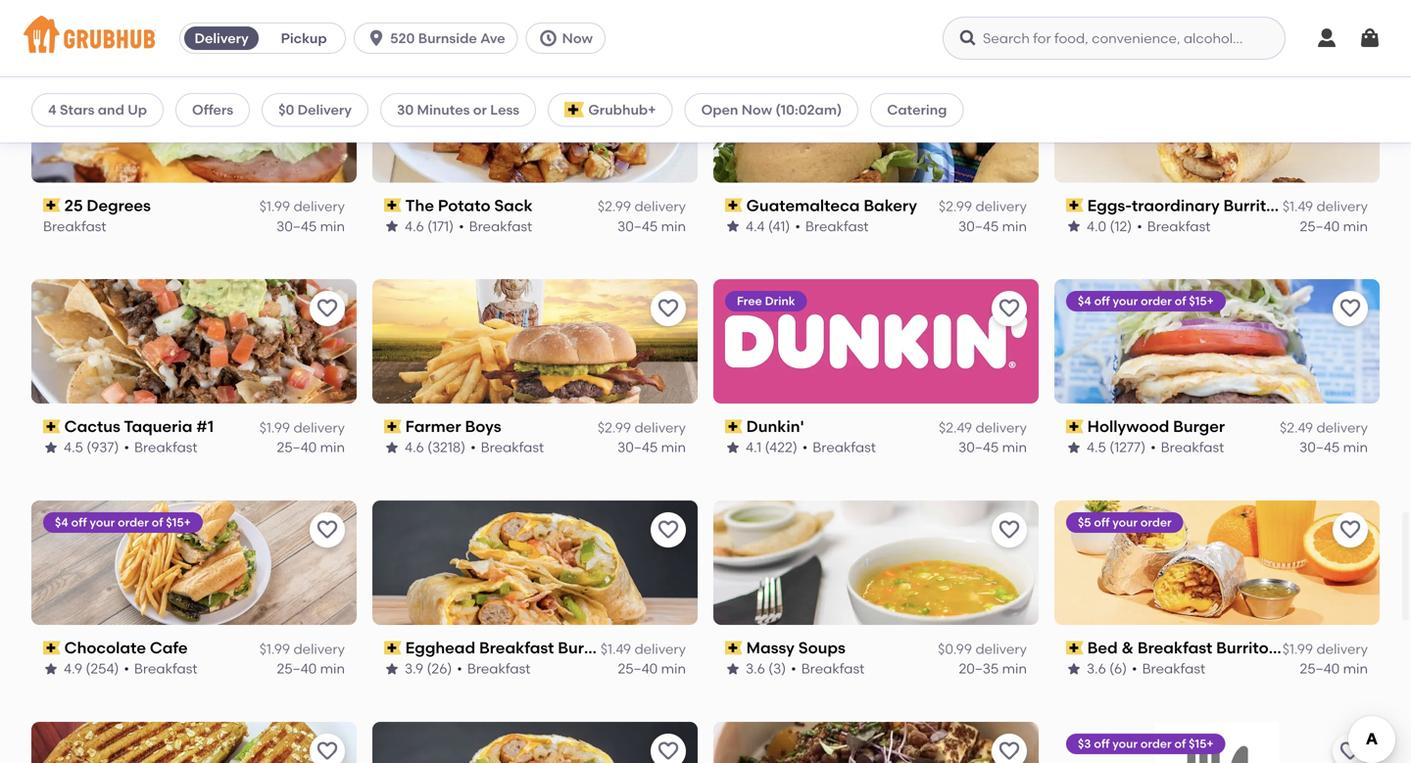 Task type: describe. For each thing, give the bounding box(es) containing it.
save this restaurant image for massy soups logo
[[998, 518, 1021, 542]]

4.4
[[746, 218, 765, 235]]

$0
[[278, 101, 294, 118]]

star icon image for massy soups
[[725, 661, 741, 677]]

minutes
[[417, 101, 470, 118]]

or
[[473, 101, 487, 118]]

the potato sack
[[405, 196, 533, 215]]

egghead breakfast burritos
[[405, 639, 618, 658]]

your for bed
[[1113, 516, 1138, 530]]

4.6 for farmer boys
[[405, 439, 424, 456]]

25–40 min for cactus taqueria #1
[[277, 439, 345, 456]]

30–45 min for boys
[[618, 439, 686, 456]]

massy soups
[[746, 639, 846, 658]]

(12)
[[1110, 218, 1132, 235]]

breakfast right egghead on the bottom of the page
[[479, 639, 554, 658]]

offers
[[192, 101, 233, 118]]

order right $3
[[1141, 737, 1172, 751]]

subscription pass image for chocolate cafe
[[43, 641, 60, 655]]

min for dunkin'
[[1002, 439, 1027, 456]]

banditos breakfast burritos logo image
[[372, 722, 698, 763]]

star icon image for the potato sack
[[384, 219, 400, 234]]

520
[[390, 30, 415, 47]]

sack
[[494, 196, 533, 215]]

• breakfast for cactus taqueria #1
[[124, 439, 198, 456]]

min for massy soups
[[1002, 661, 1027, 677]]

pico cafe logo image
[[31, 722, 357, 763]]

4.5 (937)
[[64, 439, 119, 456]]

subscription pass image for guatemalteca bakery
[[725, 199, 743, 212]]

burnside
[[418, 30, 477, 47]]

delivery for chocolate cafe
[[293, 641, 345, 657]]

open now (10:02am)
[[701, 101, 842, 118]]

breakfast for soups
[[801, 661, 865, 677]]

25–40 for eggs-traordinary burritos
[[1300, 218, 1340, 235]]

min for cactus taqueria #1
[[320, 439, 345, 456]]

and
[[98, 101, 124, 118]]

eggs-traordinary burritos
[[1088, 196, 1284, 215]]

$1.99 for bed & breakfast burrito co
[[1283, 641, 1313, 657]]

• breakfast for egghead breakfast burritos
[[457, 661, 531, 677]]

potato
[[438, 196, 491, 215]]

20–35
[[959, 661, 999, 677]]

bakery
[[864, 196, 917, 215]]

breakfast for taqueria
[[134, 439, 198, 456]]

• breakfast for bed & breakfast burrito co
[[1132, 661, 1206, 677]]

• for guatemalteca bakery
[[795, 218, 801, 235]]

4.1 (422)
[[746, 439, 798, 456]]

drink
[[765, 294, 795, 308]]

$0 delivery
[[278, 101, 352, 118]]

delivery for the potato sack
[[635, 198, 686, 215]]

stars
[[60, 101, 95, 118]]

520 burnside ave
[[390, 30, 505, 47]]

save this restaurant image for banditos breakfast burritos logo at the bottom left of the page
[[657, 740, 680, 763]]

30–45 for 25 degrees
[[277, 218, 317, 235]]

$8
[[1107, 73, 1121, 87]]

$1.99 delivery for bed & breakfast burrito co
[[1283, 641, 1368, 657]]

4.5 for hollywood burger
[[1087, 439, 1106, 456]]

(41)
[[768, 218, 790, 235]]

star icon image for guatemalteca bakery
[[725, 219, 741, 234]]

#1
[[196, 417, 214, 436]]

chocolate cafe logo image
[[31, 501, 357, 625]]

dunkin' logo image
[[713, 279, 1039, 404]]

25–40 min for bed & breakfast burrito co
[[1300, 661, 1368, 677]]

$2.49 delivery for dunkin'
[[939, 419, 1027, 436]]

farmer
[[405, 417, 461, 436]]

30–45 for farmer boys
[[618, 439, 658, 456]]

ave
[[480, 30, 505, 47]]

star icon image for cactus taqueria #1
[[43, 440, 59, 456]]

(3)
[[769, 661, 786, 677]]

$1.99 for cactus taqueria #1
[[259, 419, 290, 436]]

save this restaurant image for cactus taqueria #1 logo
[[316, 297, 339, 321]]

breakfast for traordinary
[[1147, 218, 1211, 235]]

4.0 (12)
[[1087, 218, 1132, 235]]

1 horizontal spatial delivery
[[298, 101, 352, 118]]

cactus
[[64, 417, 120, 436]]

(26)
[[427, 661, 452, 677]]

• for cactus taqueria #1
[[124, 439, 129, 456]]

4.6 (171)
[[405, 218, 454, 235]]

4
[[48, 101, 57, 118]]

min for 25 degrees
[[320, 218, 345, 235]]

4 stars and up
[[48, 101, 147, 118]]

$2.99 delivery for farmer boys
[[598, 419, 686, 436]]

massy soups logo image
[[713, 501, 1039, 625]]

min for guatemalteca bakery
[[1002, 218, 1027, 235]]

breakfast for cafe
[[134, 661, 198, 677]]

$1.49 delivery for eggs-traordinary burritos
[[1283, 198, 1368, 215]]

min for chocolate cafe
[[320, 661, 345, 677]]

• breakfast for eggs-traordinary burritos
[[1137, 218, 1211, 235]]

dunkin'
[[746, 417, 804, 436]]

min for the potato sack
[[661, 218, 686, 235]]

3.6 for bed & breakfast burrito co
[[1087, 661, 1106, 677]]

3.9 (26)
[[405, 661, 452, 677]]

4.0
[[1087, 218, 1107, 235]]

your right $3
[[1113, 737, 1138, 751]]

$4 off your order of $15+ for chocolate
[[55, 516, 191, 530]]

• for egghead breakfast burritos
[[457, 661, 462, 677]]

chocolate cafe
[[64, 639, 188, 658]]

star icon image for eggs-traordinary burritos
[[1066, 219, 1082, 234]]

bed
[[1088, 639, 1118, 658]]

burger
[[1173, 417, 1225, 436]]

$3
[[1078, 737, 1091, 751]]

$15+ for cafe
[[166, 516, 191, 530]]

taqueria
[[124, 417, 193, 436]]

25–40 for bed & breakfast burrito co
[[1300, 661, 1340, 677]]

(422)
[[765, 439, 798, 456]]

(1277)
[[1110, 439, 1146, 456]]

breakfast for &
[[1142, 661, 1206, 677]]

(10:02am)
[[776, 101, 842, 118]]

delivery for hollywood burger
[[1317, 419, 1368, 436]]

• breakfast for the potato sack
[[459, 218, 532, 235]]

$0.99 delivery
[[938, 641, 1027, 657]]

4.4 (41)
[[746, 218, 790, 235]]

guatemalteca
[[746, 196, 860, 215]]

bed & breakfast burrito co
[[1088, 639, 1295, 658]]

$15+ for burger
[[1189, 294, 1214, 308]]

delivery button
[[180, 23, 263, 54]]

delivery inside 'button'
[[194, 30, 249, 47]]

25–40 min for egghead breakfast burritos
[[618, 661, 686, 677]]

min for eggs-traordinary burritos
[[1343, 218, 1368, 235]]

boys
[[465, 417, 501, 436]]

min for egghead breakfast burritos
[[661, 661, 686, 677]]

• for massy soups
[[791, 661, 796, 677]]

pickup button
[[263, 23, 345, 54]]

star icon image for farmer boys
[[384, 440, 400, 456]]

(171)
[[427, 218, 454, 235]]

up
[[128, 101, 147, 118]]

$2.99 for guatemalteca bakery
[[939, 198, 972, 215]]

&
[[1122, 639, 1134, 658]]

30–45 min for degrees
[[277, 218, 345, 235]]

less
[[490, 101, 520, 118]]

subscription pass image for bed & breakfast burrito co
[[1066, 641, 1084, 655]]

soups
[[799, 639, 846, 658]]

subscription pass image for cactus taqueria #1
[[43, 420, 60, 434]]

order for burger
[[1141, 294, 1172, 308]]

subscription pass image for farmer boys
[[384, 420, 402, 434]]

$2.49 for hollywood burger
[[1280, 419, 1313, 436]]

degrees
[[87, 196, 151, 215]]

• breakfast for massy soups
[[791, 661, 865, 677]]

$2.99 for the potato sack
[[598, 198, 631, 215]]

$5
[[1078, 516, 1091, 530]]

$2.49 delivery for hollywood burger
[[1280, 419, 1368, 436]]

grubhub plus flag logo image
[[565, 102, 584, 118]]

(3218)
[[427, 439, 466, 456]]

order for &
[[1141, 516, 1172, 530]]

2 vertical spatial of
[[1175, 737, 1186, 751]]

25
[[64, 196, 83, 215]]

subscription pass image for egghead breakfast burritos
[[384, 641, 402, 655]]

cactus taqueria #1 logo image
[[31, 279, 357, 404]]

delivery for massy soups
[[976, 641, 1027, 657]]

eggs-
[[1088, 196, 1132, 215]]

$1.49 delivery for egghead breakfast burritos
[[601, 641, 686, 657]]

min for hollywood burger
[[1343, 439, 1368, 456]]

• for dunkin'
[[802, 439, 808, 456]]

$3 off your order of $15+
[[1078, 737, 1214, 751]]

25–40 for chocolate cafe
[[277, 661, 317, 677]]

$1.99 delivery for 25 degrees
[[259, 198, 345, 215]]



Task type: locate. For each thing, give the bounding box(es) containing it.
(937)
[[87, 439, 119, 456]]

1 vertical spatial 4.6
[[405, 439, 424, 456]]

0 horizontal spatial burritos
[[558, 639, 618, 658]]

0 horizontal spatial $1.49 delivery
[[601, 641, 686, 657]]

subscription pass image left the dunkin'
[[725, 420, 743, 434]]

• down chocolate cafe
[[124, 661, 129, 677]]

4.9
[[64, 661, 82, 677]]

hollywood burger
[[1088, 417, 1225, 436]]

subscription pass image for the potato sack
[[384, 199, 402, 212]]

subscription pass image left hollywood
[[1066, 420, 1084, 434]]

30
[[397, 101, 414, 118]]

2 4.6 from the top
[[405, 439, 424, 456]]

grubhub+
[[588, 101, 656, 118]]

star icon image left 4.5 (937)
[[43, 440, 59, 456]]

svg image
[[1315, 26, 1339, 50], [1358, 26, 1382, 50], [539, 28, 558, 48], [958, 28, 978, 48]]

delivery right the $0
[[298, 101, 352, 118]]

1 vertical spatial $4 off your order of $15+
[[55, 516, 191, 530]]

off down the 4.0
[[1094, 294, 1110, 308]]

$4
[[1078, 294, 1092, 308], [55, 516, 68, 530]]

$2.99
[[598, 198, 631, 215], [939, 198, 972, 215], [598, 419, 631, 436]]

your down '(937)'
[[90, 516, 115, 530]]

0 horizontal spatial 4.5
[[64, 439, 83, 456]]

$4 for chocolate cafe
[[55, 516, 68, 530]]

star icon image left 4.5 (1277)
[[1066, 440, 1082, 456]]

star icon image for hollywood burger
[[1066, 440, 1082, 456]]

1 4.6 from the top
[[405, 218, 424, 235]]

• breakfast down boys
[[470, 439, 544, 456]]

• breakfast down bed & breakfast burrito co
[[1132, 661, 1206, 677]]

20–35 min
[[959, 661, 1027, 677]]

30–45 min for burger
[[1300, 439, 1368, 456]]

0 horizontal spatial $1.49
[[601, 641, 631, 657]]

subscription pass image left 25 in the left top of the page
[[43, 199, 60, 212]]

egghead
[[405, 639, 475, 658]]

30–45
[[277, 218, 317, 235], [618, 218, 658, 235], [959, 218, 999, 235], [618, 439, 658, 456], [959, 439, 999, 456], [1300, 439, 1340, 456]]

burritos for egghead breakfast burritos
[[558, 639, 618, 658]]

2 3.6 from the left
[[1087, 661, 1106, 677]]

burritos for eggs-traordinary burritos
[[1224, 196, 1284, 215]]

pickup
[[281, 30, 327, 47]]

breakfast down 25 in the left top of the page
[[43, 218, 106, 235]]

$1.99 delivery for cactus taqueria #1
[[259, 419, 345, 436]]

order down traordinary
[[1141, 294, 1172, 308]]

breakfast down sack
[[469, 218, 532, 235]]

subscription pass image for hollywood burger
[[1066, 420, 1084, 434]]

25–40 for cactus taqueria #1
[[277, 439, 317, 456]]

• for chocolate cafe
[[124, 661, 129, 677]]

1 vertical spatial of
[[152, 516, 163, 530]]

breakfast down egghead breakfast burritos
[[467, 661, 531, 677]]

• breakfast for hollywood burger
[[1151, 439, 1224, 456]]

star icon image left 3.6 (3)
[[725, 661, 741, 677]]

the
[[405, 196, 434, 215]]

• breakfast down 'burger'
[[1151, 439, 1224, 456]]

massy
[[746, 639, 795, 658]]

3.6
[[746, 661, 765, 677], [1087, 661, 1106, 677]]

• right (41)
[[795, 218, 801, 235]]

chocolate
[[64, 639, 146, 658]]

hollywood burger logo image
[[1055, 279, 1380, 404]]

earn $8
[[1078, 73, 1121, 87]]

$5 off your order
[[1078, 516, 1172, 530]]

now up "grubhub plus flag logo"
[[562, 30, 593, 47]]

1 horizontal spatial now
[[742, 101, 772, 118]]

25–40 for egghead breakfast burritos
[[618, 661, 658, 677]]

• down hollywood burger
[[1151, 439, 1156, 456]]

co
[[1273, 639, 1295, 658]]

catering
[[887, 101, 947, 118]]

1 vertical spatial $1.49
[[601, 641, 631, 657]]

breakfast right (422)
[[813, 439, 876, 456]]

520 burnside ave button
[[354, 23, 526, 54]]

• for hollywood burger
[[1151, 439, 1156, 456]]

• breakfast for chocolate cafe
[[124, 661, 198, 677]]

breakfast down 'burger'
[[1161, 439, 1224, 456]]

now button
[[526, 23, 613, 54]]

subscription pass image
[[725, 199, 743, 212], [1066, 199, 1084, 212]]

of down traordinary
[[1175, 294, 1186, 308]]

1 horizontal spatial subscription pass image
[[1066, 199, 1084, 212]]

4.5 (1277)
[[1087, 439, 1146, 456]]

• right (3)
[[791, 661, 796, 677]]

1 subscription pass image from the left
[[725, 199, 743, 212]]

• breakfast down sack
[[459, 218, 532, 235]]

breakfast for breakfast
[[467, 661, 531, 677]]

$2.99 delivery
[[598, 198, 686, 215], [939, 198, 1027, 215], [598, 419, 686, 436]]

your for chocolate
[[90, 516, 115, 530]]

25 degrees
[[64, 196, 151, 215]]

subscription pass image left 'massy'
[[725, 641, 743, 655]]

star icon image left the 4.0
[[1066, 219, 1082, 234]]

off down 4.5 (937)
[[71, 516, 87, 530]]

min for bed & breakfast burrito co
[[1343, 661, 1368, 677]]

subscription pass image left farmer
[[384, 420, 402, 434]]

delivery for 25 degrees
[[293, 198, 345, 215]]

star icon image left the 4.4
[[725, 219, 741, 234]]

0 vertical spatial of
[[1175, 294, 1186, 308]]

the butcher's daughter logo image
[[713, 722, 1039, 763]]

delivery for egghead breakfast burritos
[[635, 641, 686, 657]]

save this restaurant image for the egghead breakfast burritos logo
[[657, 518, 680, 542]]

• breakfast for dunkin'
[[802, 439, 876, 456]]

subscription pass image left egghead on the bottom of the page
[[384, 641, 402, 655]]

breakfast down taqueria
[[134, 439, 198, 456]]

4.6 for the potato sack
[[405, 218, 424, 235]]

0 horizontal spatial now
[[562, 30, 593, 47]]

4.1
[[746, 439, 762, 456]]

• right (12)
[[1137, 218, 1143, 235]]

$2.49 delivery
[[939, 419, 1027, 436], [1280, 419, 1368, 436]]

• right '(937)'
[[124, 439, 129, 456]]

30 minutes or less
[[397, 101, 520, 118]]

1 vertical spatial burritos
[[558, 639, 618, 658]]

• down boys
[[470, 439, 476, 456]]

1 vertical spatial $1.49 delivery
[[601, 641, 686, 657]]

your right $5
[[1113, 516, 1138, 530]]

4.5 for cactus taqueria #1
[[64, 439, 83, 456]]

$4 down the 4.0
[[1078, 294, 1092, 308]]

1 horizontal spatial $1.49
[[1283, 198, 1313, 215]]

egghead breakfast burritos logo image
[[372, 501, 698, 625]]

4.5 down cactus
[[64, 439, 83, 456]]

subscription pass image left the eggs-
[[1066, 199, 1084, 212]]

delivery for farmer boys
[[635, 419, 686, 436]]

$0.99
[[938, 641, 972, 657]]

open
[[701, 101, 738, 118]]

star icon image left 4.1
[[725, 440, 741, 456]]

$4 off your order of $15+
[[1078, 294, 1214, 308], [55, 516, 191, 530]]

4.9 (254)
[[64, 661, 119, 677]]

subscription pass image left 'bed'
[[1066, 641, 1084, 655]]

$1.49 for eggs-traordinary burritos
[[1283, 198, 1313, 215]]

• breakfast down traordinary
[[1137, 218, 1211, 235]]

1 vertical spatial delivery
[[298, 101, 352, 118]]

bed & breakfast burrito co logo image
[[1055, 501, 1380, 625]]

0 horizontal spatial delivery
[[194, 30, 249, 47]]

breakfast for boys
[[481, 439, 544, 456]]

save this restaurant image
[[1339, 76, 1362, 99], [316, 297, 339, 321], [1339, 297, 1362, 321], [657, 518, 680, 542], [998, 518, 1021, 542], [1339, 518, 1362, 542], [316, 740, 339, 763], [657, 740, 680, 763], [998, 740, 1021, 763]]

free
[[737, 294, 762, 308]]

$2.49 for dunkin'
[[939, 419, 972, 436]]

0 horizontal spatial $2.49 delivery
[[939, 419, 1027, 436]]

delivery
[[194, 30, 249, 47], [298, 101, 352, 118]]

of down taqueria
[[152, 516, 163, 530]]

star icon image left 4.9
[[43, 661, 59, 677]]

subscription pass image left cactus
[[43, 420, 60, 434]]

1 horizontal spatial $2.49
[[1280, 419, 1313, 436]]

30–45 for dunkin'
[[959, 439, 999, 456]]

3.6 (6)
[[1087, 661, 1127, 677]]

$1.99
[[259, 198, 290, 215], [259, 419, 290, 436], [259, 641, 290, 657], [1283, 641, 1313, 657]]

cactus taqueria #1
[[64, 417, 214, 436]]

1 vertical spatial now
[[742, 101, 772, 118]]

breakfast down traordinary
[[1147, 218, 1211, 235]]

now right open
[[742, 101, 772, 118]]

$1.49 delivery
[[1283, 198, 1368, 215], [601, 641, 686, 657]]

hollywood
[[1088, 417, 1169, 436]]

off
[[1094, 294, 1110, 308], [71, 516, 87, 530], [1094, 516, 1110, 530], [1094, 737, 1110, 751]]

(6)
[[1110, 661, 1127, 677]]

$4 for hollywood burger
[[1078, 294, 1092, 308]]

delivery up offers
[[194, 30, 249, 47]]

1 horizontal spatial 3.6
[[1087, 661, 1106, 677]]

star icon image for bed & breakfast burrito co
[[1066, 661, 1082, 677]]

star icon image left 4.6 (171)
[[384, 219, 400, 234]]

1 horizontal spatial $4
[[1078, 294, 1092, 308]]

• for bed & breakfast burrito co
[[1132, 661, 1137, 677]]

breakfast down the guatemalteca bakery
[[805, 218, 869, 235]]

1 horizontal spatial $2.49 delivery
[[1280, 419, 1368, 436]]

30–45 min
[[277, 218, 345, 235], [618, 218, 686, 235], [959, 218, 1027, 235], [618, 439, 686, 456], [959, 439, 1027, 456], [1300, 439, 1368, 456]]

0 horizontal spatial 3.6
[[746, 661, 765, 677]]

0 vertical spatial burritos
[[1224, 196, 1284, 215]]

• breakfast down egghead breakfast burritos
[[457, 661, 531, 677]]

3.6 left (6)
[[1087, 661, 1106, 677]]

breakfast down cafe
[[134, 661, 198, 677]]

0 vertical spatial $1.49
[[1283, 198, 1313, 215]]

order
[[1141, 294, 1172, 308], [118, 516, 149, 530], [1141, 516, 1172, 530], [1141, 737, 1172, 751]]

save this restaurant image for the butcher's daughter logo
[[998, 740, 1021, 763]]

breakfast down boys
[[481, 439, 544, 456]]

subscription pass image
[[43, 199, 60, 212], [384, 199, 402, 212], [43, 420, 60, 434], [384, 420, 402, 434], [725, 420, 743, 434], [1066, 420, 1084, 434], [43, 641, 60, 655], [384, 641, 402, 655], [725, 641, 743, 655], [1066, 641, 1084, 655]]

your
[[1113, 294, 1138, 308], [90, 516, 115, 530], [1113, 516, 1138, 530], [1113, 737, 1138, 751]]

breakfast for burger
[[1161, 439, 1224, 456]]

star icon image left 3.6 (6)
[[1066, 661, 1082, 677]]

• breakfast down taqueria
[[124, 439, 198, 456]]

0 vertical spatial $4 off your order of $15+
[[1078, 294, 1214, 308]]

of right $3
[[1175, 737, 1186, 751]]

off right $5
[[1094, 516, 1110, 530]]

2 subscription pass image from the left
[[1066, 199, 1084, 212]]

guatemalteca bakery
[[746, 196, 917, 215]]

•
[[459, 218, 464, 235], [795, 218, 801, 235], [1137, 218, 1143, 235], [124, 439, 129, 456], [470, 439, 476, 456], [802, 439, 808, 456], [1151, 439, 1156, 456], [124, 661, 129, 677], [457, 661, 462, 677], [791, 661, 796, 677], [1132, 661, 1137, 677]]

• breakfast for farmer boys
[[470, 439, 544, 456]]

1 horizontal spatial burritos
[[1224, 196, 1284, 215]]

3.9
[[405, 661, 423, 677]]

$2.99 delivery for the potato sack
[[598, 198, 686, 215]]

save this restaurant image
[[316, 76, 339, 99], [657, 76, 680, 99], [998, 76, 1021, 99], [657, 297, 680, 321], [998, 297, 1021, 321], [316, 518, 339, 542], [1339, 740, 1362, 763]]

$1.49 for egghead breakfast burritos
[[601, 641, 631, 657]]

25 degrees logo image
[[31, 58, 357, 183]]

subscription pass image for 25 degrees
[[43, 199, 60, 212]]

guatemalteca bakery logo image
[[713, 58, 1039, 183]]

3.6 (3)
[[746, 661, 786, 677]]

save this restaurant image for pico cafe logo
[[316, 740, 339, 763]]

of for burger
[[1175, 294, 1186, 308]]

• for eggs-traordinary burritos
[[1137, 218, 1143, 235]]

now inside now "button"
[[562, 30, 593, 47]]

$1.99 delivery for chocolate cafe
[[259, 641, 345, 657]]

25–40 min for chocolate cafe
[[277, 661, 345, 677]]

• breakfast right (422)
[[802, 439, 876, 456]]

$1.49
[[1283, 198, 1313, 215], [601, 641, 631, 657]]

Search for food, convenience, alcohol... search field
[[943, 17, 1286, 60]]

0 vertical spatial 4.6
[[405, 218, 424, 235]]

off right $3
[[1094, 737, 1110, 751]]

• breakfast for guatemalteca bakery
[[795, 218, 869, 235]]

subscription pass image left the chocolate
[[43, 641, 60, 655]]

• breakfast down cafe
[[124, 661, 198, 677]]

$4 off your order of $15+ for hollywood
[[1078, 294, 1214, 308]]

• for the potato sack
[[459, 218, 464, 235]]

• breakfast down the guatemalteca bakery
[[795, 218, 869, 235]]

4.5 left '(1277)'
[[1087, 439, 1106, 456]]

25–40 min for eggs-traordinary burritos
[[1300, 218, 1368, 235]]

0 vertical spatial $1.49 delivery
[[1283, 198, 1368, 215]]

25–40
[[1300, 218, 1340, 235], [277, 439, 317, 456], [277, 661, 317, 677], [618, 661, 658, 677], [1300, 661, 1340, 677]]

burrito
[[1216, 639, 1269, 658]]

alfalfa  logo image
[[1155, 722, 1279, 763]]

4.6 down farmer
[[405, 439, 424, 456]]

$2.99 for farmer boys
[[598, 419, 631, 436]]

svg image
[[367, 28, 386, 48]]

star icon image
[[384, 219, 400, 234], [725, 219, 741, 234], [1066, 219, 1082, 234], [43, 440, 59, 456], [384, 440, 400, 456], [725, 440, 741, 456], [1066, 440, 1082, 456], [43, 661, 59, 677], [384, 661, 400, 677], [725, 661, 741, 677], [1066, 661, 1082, 677]]

subscription pass image left the
[[384, 199, 402, 212]]

$2.99 delivery for guatemalteca bakery
[[939, 198, 1027, 215]]

0 vertical spatial now
[[562, 30, 593, 47]]

2 vertical spatial $15+
[[1189, 737, 1214, 751]]

0 horizontal spatial $4
[[55, 516, 68, 530]]

earn
[[1078, 73, 1105, 87]]

your down (12)
[[1113, 294, 1138, 308]]

breakfast for bakery
[[805, 218, 869, 235]]

1 3.6 from the left
[[746, 661, 765, 677]]

• right (6)
[[1132, 661, 1137, 677]]

breakfast down the soups
[[801, 661, 865, 677]]

$1.99 delivery
[[259, 198, 345, 215], [259, 419, 345, 436], [259, 641, 345, 657], [1283, 641, 1368, 657]]

off for bed
[[1094, 516, 1110, 530]]

0 horizontal spatial subscription pass image
[[725, 199, 743, 212]]

order down '(937)'
[[118, 516, 149, 530]]

breakfast down bed & breakfast burrito co
[[1142, 661, 1206, 677]]

min for farmer boys
[[661, 439, 686, 456]]

1 4.5 from the left
[[64, 439, 83, 456]]

2 4.5 from the left
[[1087, 439, 1106, 456]]

4.5
[[64, 439, 83, 456], [1087, 439, 1106, 456]]

• breakfast down the soups
[[791, 661, 865, 677]]

burritos
[[1224, 196, 1284, 215], [558, 639, 618, 658]]

subscription pass image for eggs-traordinary burritos
[[1066, 199, 1084, 212]]

svg image inside now "button"
[[539, 28, 558, 48]]

$4 off your order of $15+ down (12)
[[1078, 294, 1214, 308]]

3.6 for massy soups
[[746, 661, 765, 677]]

breakfast
[[43, 218, 106, 235], [469, 218, 532, 235], [805, 218, 869, 235], [1147, 218, 1211, 235], [134, 439, 198, 456], [481, 439, 544, 456], [813, 439, 876, 456], [1161, 439, 1224, 456], [479, 639, 554, 658], [1138, 639, 1213, 658], [134, 661, 198, 677], [467, 661, 531, 677], [801, 661, 865, 677], [1142, 661, 1206, 677]]

traordinary
[[1132, 196, 1220, 215]]

2 $2.49 delivery from the left
[[1280, 419, 1368, 436]]

the potato sack logo image
[[372, 58, 698, 183]]

1 horizontal spatial $4 off your order of $15+
[[1078, 294, 1214, 308]]

0 vertical spatial $4
[[1078, 294, 1092, 308]]

min
[[320, 218, 345, 235], [661, 218, 686, 235], [1002, 218, 1027, 235], [1343, 218, 1368, 235], [320, 439, 345, 456], [661, 439, 686, 456], [1002, 439, 1027, 456], [1343, 439, 1368, 456], [320, 661, 345, 677], [661, 661, 686, 677], [1002, 661, 1027, 677], [1343, 661, 1368, 677]]

2 $2.49 from the left
[[1280, 419, 1313, 436]]

• right (422)
[[802, 439, 808, 456]]

$4 off your order of $15+ down '(937)'
[[55, 516, 191, 530]]

farmer boys
[[405, 417, 501, 436]]

4.6 down the
[[405, 218, 424, 235]]

subscription pass image left guatemalteca on the top of the page
[[725, 199, 743, 212]]

star icon image left 4.6 (3218)
[[384, 440, 400, 456]]

30–45 min for bakery
[[959, 218, 1027, 235]]

1 $2.49 from the left
[[939, 419, 972, 436]]

4.6 (3218)
[[405, 439, 466, 456]]

1 vertical spatial $4
[[55, 516, 68, 530]]

0 horizontal spatial $4 off your order of $15+
[[55, 516, 191, 530]]

$2.49
[[939, 419, 972, 436], [1280, 419, 1313, 436]]

1 $2.49 delivery from the left
[[939, 419, 1027, 436]]

1 horizontal spatial 4.5
[[1087, 439, 1106, 456]]

breakfast right &
[[1138, 639, 1213, 658]]

eggs-traordinary burritos logo image
[[1055, 58, 1380, 183]]

3.6 left (3)
[[746, 661, 765, 677]]

off for hollywood
[[1094, 294, 1110, 308]]

30–45 for the potato sack
[[618, 218, 658, 235]]

delivery for bed & breakfast burrito co
[[1317, 641, 1368, 657]]

1 horizontal spatial $1.49 delivery
[[1283, 198, 1368, 215]]

save this restaurant button
[[310, 70, 345, 105], [651, 70, 686, 105], [992, 70, 1027, 105], [1333, 70, 1368, 105], [310, 291, 345, 326], [651, 291, 686, 326], [992, 291, 1027, 326], [1333, 291, 1368, 326], [310, 513, 345, 548], [651, 513, 686, 548], [992, 513, 1027, 548], [1333, 513, 1368, 548], [310, 734, 345, 763], [651, 734, 686, 763], [992, 734, 1027, 763], [1333, 734, 1368, 763]]

free drink
[[737, 294, 795, 308]]

delivery for cactus taqueria #1
[[293, 419, 345, 436]]

star icon image for chocolate cafe
[[43, 661, 59, 677]]

30–45 min for potato
[[618, 218, 686, 235]]

• right (26)
[[457, 661, 462, 677]]

1 vertical spatial $15+
[[166, 516, 191, 530]]

star icon image left 3.9
[[384, 661, 400, 677]]

main navigation navigation
[[0, 0, 1411, 77]]

• right (171)
[[459, 218, 464, 235]]

farmer boys logo image
[[372, 279, 698, 404]]

order right $5
[[1141, 516, 1172, 530]]

$4 down 4.5 (937)
[[55, 516, 68, 530]]

0 vertical spatial $15+
[[1189, 294, 1214, 308]]

0 vertical spatial delivery
[[194, 30, 249, 47]]

0 horizontal spatial $2.49
[[939, 419, 972, 436]]



Task type: vqa. For each thing, say whether or not it's contained in the screenshot.


